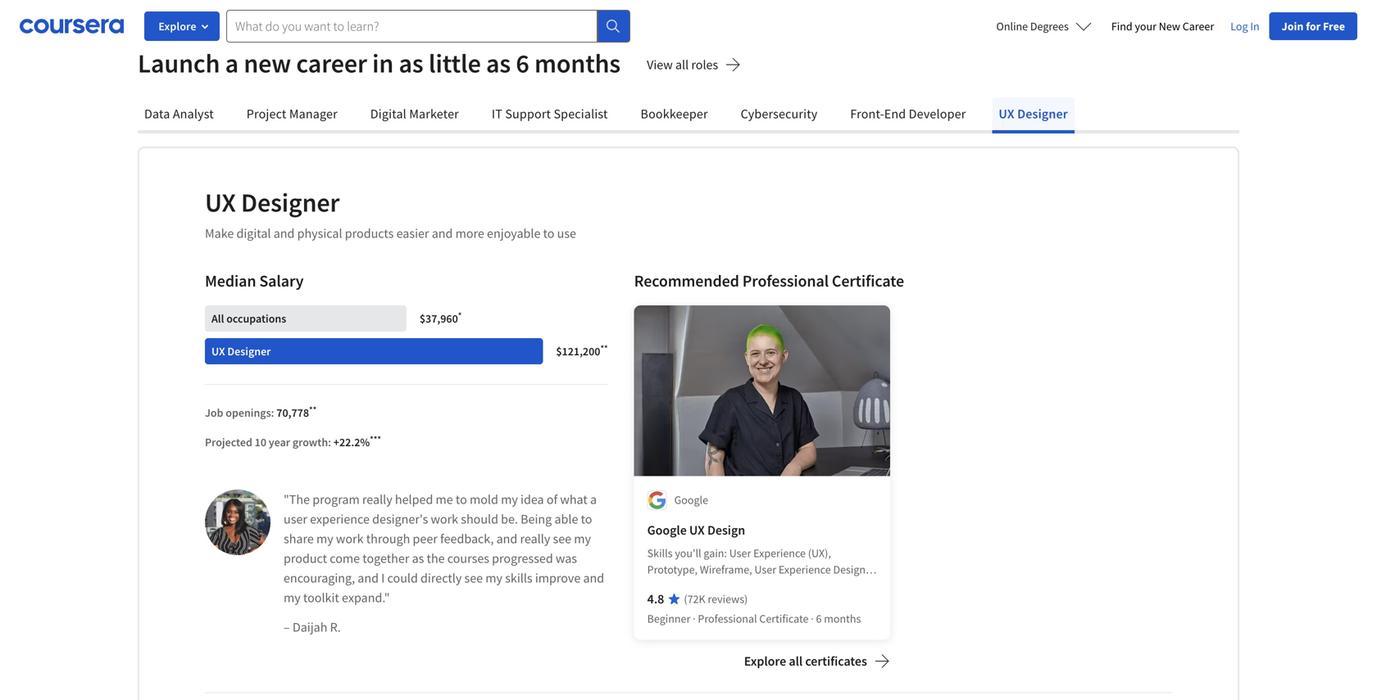 Task type: describe. For each thing, give the bounding box(es) containing it.
recommended professional certificate
[[634, 271, 904, 291]]

2 vertical spatial designer
[[227, 344, 271, 359]]

certificates
[[805, 654, 867, 670]]

make
[[205, 225, 234, 242]]

explore for explore all certificates
[[744, 654, 786, 670]]

front-end developer button
[[844, 98, 973, 130]]

growth:
[[293, 435, 331, 450]]

1 horizontal spatial 6
[[816, 612, 822, 627]]

What do you want to learn? text field
[[226, 10, 598, 43]]

beginner
[[647, 612, 690, 627]]

was
[[556, 551, 577, 567]]

(uxd),
[[647, 579, 677, 594]]

encouraging,
[[284, 571, 355, 587]]

mold
[[470, 492, 498, 508]]

digital
[[370, 106, 407, 122]]

google ux design
[[647, 523, 745, 539]]

manager
[[289, 106, 338, 122]]

user experience (ux), prototype, wireframe, user experience design (uxd), ux research, usability testing, mockup, figma, ux design jobs
[[647, 546, 870, 610]]

beginner · professional certificate · 6 months
[[647, 612, 861, 627]]

"the
[[284, 492, 310, 508]]

directly
[[421, 571, 462, 587]]

as right little
[[486, 47, 511, 80]]

i
[[381, 571, 385, 587]]

ux designer button
[[992, 98, 1075, 130]]

cybersecurity
[[741, 106, 818, 122]]

70,778
[[276, 406, 309, 421]]

project manager button
[[240, 98, 344, 130]]

in
[[372, 47, 394, 80]]

0 horizontal spatial work
[[336, 531, 364, 548]]

year
[[269, 435, 290, 450]]

recommended
[[634, 271, 739, 291]]

%
[[360, 435, 370, 450]]

find your new career
[[1111, 19, 1214, 34]]

user
[[284, 512, 307, 528]]

0 vertical spatial professional
[[742, 271, 829, 291]]

4.8
[[647, 591, 664, 608]]

1 vertical spatial to
[[456, 492, 467, 508]]

job
[[205, 406, 223, 421]]

launch
[[138, 47, 220, 80]]

wireframe,
[[700, 563, 752, 578]]

free
[[1323, 19, 1345, 34]]

research,
[[695, 579, 742, 594]]

** inside $121,200 **
[[600, 343, 608, 354]]

feedback,
[[440, 531, 494, 548]]

$37,960
[[420, 312, 458, 326]]

1 · from the left
[[693, 612, 696, 627]]

project manager
[[247, 106, 338, 122]]

all for explore
[[789, 654, 803, 670]]

improve
[[535, 571, 581, 587]]

all for view
[[675, 56, 689, 73]]

(72k
[[684, 592, 705, 607]]

peer
[[413, 531, 438, 548]]

1 horizontal spatial certificate
[[832, 271, 904, 291]]

0 vertical spatial see
[[553, 531, 571, 548]]

log in
[[1231, 19, 1260, 34]]

explore all certificates
[[744, 654, 867, 670]]

ux designer inside button
[[999, 106, 1068, 122]]

online degrees
[[996, 19, 1069, 34]]

designer inside button
[[1017, 106, 1068, 122]]

being
[[521, 512, 552, 528]]

1 vertical spatial experience
[[779, 563, 831, 578]]

1 vertical spatial professional
[[698, 612, 757, 627]]

it support specialist
[[492, 106, 608, 122]]

figma,
[[647, 596, 680, 610]]

$121,200 **
[[556, 343, 608, 359]]

view all roles link
[[647, 55, 741, 78]]

coursera image
[[20, 13, 124, 39]]

1 vertical spatial really
[[520, 531, 550, 548]]

for
[[1306, 19, 1321, 34]]

0 vertical spatial months
[[535, 47, 621, 80]]

cybersecurity button
[[734, 98, 824, 130]]

"the program really helped me to mold my idea of what a user experience designer's work should be. being able to share my work through peer feedback, and really see my product come together as the courses progressed was encouraging, and i could directly see my skills improve and my toolkit expand."
[[284, 492, 604, 607]]

log in link
[[1221, 16, 1269, 36]]

google for google
[[674, 493, 708, 508]]

1 horizontal spatial user
[[755, 563, 776, 578]]

ux down prototype,
[[680, 579, 693, 594]]

– daijah r.
[[284, 620, 341, 636]]

and down be.
[[496, 531, 518, 548]]

product
[[284, 551, 327, 567]]

experience
[[310, 512, 370, 528]]

skills
[[505, 571, 533, 587]]

launch a new career in as little as 6 months
[[138, 47, 621, 80]]

end
[[884, 106, 906, 122]]

ux up skills you'll gain: at the bottom of page
[[689, 523, 705, 539]]

digital marketer
[[370, 106, 459, 122]]

specialist
[[554, 106, 608, 122]]

design
[[698, 596, 729, 610]]

able
[[555, 512, 578, 528]]

online
[[996, 19, 1028, 34]]

progressed
[[492, 551, 553, 567]]

could
[[387, 571, 418, 587]]

r.
[[330, 620, 341, 636]]

median salary
[[205, 271, 304, 291]]

daijah
[[293, 620, 327, 636]]

and left i
[[358, 571, 379, 587]]

use
[[557, 225, 576, 242]]

usability
[[744, 579, 786, 594]]

degrees
[[1030, 19, 1069, 34]]

google image
[[647, 491, 667, 511]]

you'll
[[675, 546, 701, 561]]

0 horizontal spatial a
[[225, 47, 239, 80]]

view
[[647, 56, 673, 73]]

1 horizontal spatial months
[[824, 612, 861, 627]]

0 vertical spatial experience
[[753, 546, 806, 561]]

project
[[247, 106, 286, 122]]

1 horizontal spatial work
[[431, 512, 458, 528]]

data
[[144, 106, 170, 122]]

what
[[560, 492, 588, 508]]

career
[[1183, 19, 1214, 34]]

0 horizontal spatial user
[[729, 546, 751, 561]]

as right in
[[399, 47, 423, 80]]

** inside job openings: 70,778 **
[[309, 404, 317, 415]]



Task type: locate. For each thing, give the bounding box(es) containing it.
work up the come
[[336, 531, 364, 548]]

0 vertical spatial work
[[431, 512, 458, 528]]

1 horizontal spatial a
[[590, 492, 597, 508]]

it
[[492, 106, 502, 122]]

all
[[211, 312, 224, 326]]

0 vertical spatial certificate
[[832, 271, 904, 291]]

a left new
[[225, 47, 239, 80]]

0 horizontal spatial months
[[535, 47, 621, 80]]

6
[[516, 47, 529, 80], [816, 612, 822, 627]]

be.
[[501, 512, 518, 528]]

bookkeeper
[[641, 106, 708, 122]]

my left skills
[[486, 571, 503, 587]]

0 horizontal spatial really
[[362, 492, 392, 508]]

digital marketer button
[[364, 98, 466, 130]]

career role tabs tab list
[[138, 98, 1239, 134]]

user
[[729, 546, 751, 561], [755, 563, 776, 578]]

explore inside explore all certificates link
[[744, 654, 786, 670]]

1 horizontal spatial see
[[553, 531, 571, 548]]

explore
[[159, 19, 196, 34], [744, 654, 786, 670]]

0 vertical spatial designer
[[1017, 106, 1068, 122]]

my up the was
[[574, 531, 591, 548]]

my down experience in the bottom left of the page
[[316, 531, 333, 548]]

to inside ux designer make digital and physical products easier and more enjoyable to use
[[543, 225, 555, 242]]

1 vertical spatial months
[[824, 612, 861, 627]]

1 vertical spatial certificate
[[759, 612, 809, 627]]

1 horizontal spatial really
[[520, 531, 550, 548]]

0 horizontal spatial 6
[[516, 47, 529, 80]]

designer inside ux designer make digital and physical products easier and more enjoyable to use
[[241, 186, 340, 219]]

1 vertical spatial all
[[789, 654, 803, 670]]

· down (72k
[[693, 612, 696, 627]]

0 vertical spatial explore
[[159, 19, 196, 34]]

explore up launch
[[159, 19, 196, 34]]

0 vertical spatial a
[[225, 47, 239, 80]]

0 horizontal spatial ·
[[693, 612, 696, 627]]

share
[[284, 531, 314, 548]]

and right the improve at bottom
[[583, 571, 604, 587]]

ux inside button
[[999, 106, 1015, 122]]

as inside "the program really helped me to mold my idea of what a user experience designer's work should be. being able to share my work through peer feedback, and really see my product come together as the courses progressed was encouraging, and i could directly see my skills improve and my toolkit expand."
[[412, 551, 424, 567]]

google for google ux design
[[647, 523, 687, 539]]

0 vertical spatial all
[[675, 56, 689, 73]]

courses
[[447, 551, 489, 567]]

22.2
[[339, 435, 360, 450]]

find your new career link
[[1105, 11, 1221, 41]]

together
[[363, 551, 409, 567]]

really up the designer's
[[362, 492, 392, 508]]

really down being
[[520, 531, 550, 548]]

my up be.
[[501, 492, 518, 508]]

in
[[1250, 19, 1260, 34]]

products
[[345, 225, 394, 242]]

and right digital
[[274, 225, 295, 242]]

***
[[370, 434, 381, 445]]

online degrees button
[[983, 8, 1105, 44]]

explore inside explore popup button
[[159, 19, 196, 34]]

front-end developer
[[850, 106, 966, 122]]

expand."
[[342, 590, 390, 607]]

1 vertical spatial ux designer
[[211, 344, 271, 359]]

0 horizontal spatial certificate
[[759, 612, 809, 627]]

experience up usability at the bottom of the page
[[753, 546, 806, 561]]

1 vertical spatial a
[[590, 492, 597, 508]]

join for free
[[1282, 19, 1345, 34]]

jobs
[[732, 596, 752, 610]]

design up "mockup,"
[[833, 563, 866, 578]]

as left the
[[412, 551, 424, 567]]

1 vertical spatial google
[[647, 523, 687, 539]]

digital
[[236, 225, 271, 242]]

mockup,
[[828, 579, 870, 594]]

the
[[427, 551, 445, 567]]

view all roles
[[647, 56, 718, 73]]

2 horizontal spatial to
[[581, 512, 592, 528]]

ux left design
[[682, 596, 695, 610]]

0 horizontal spatial ux designer
[[211, 344, 271, 359]]

1 vertical spatial design
[[833, 563, 866, 578]]

–
[[284, 620, 290, 636]]

skills you'll gain:
[[647, 546, 729, 561]]

1 vertical spatial user
[[755, 563, 776, 578]]

front-
[[850, 106, 884, 122]]

user up usability at the bottom of the page
[[755, 563, 776, 578]]

*
[[458, 310, 462, 321]]

ux designer
[[999, 106, 1068, 122], [211, 344, 271, 359]]

1 horizontal spatial **
[[600, 343, 608, 354]]

enjoyable
[[487, 225, 541, 242]]

to right the able
[[581, 512, 592, 528]]

and left more
[[432, 225, 453, 242]]

it support specialist button
[[485, 98, 614, 130]]

data analyst
[[144, 106, 214, 122]]

and
[[274, 225, 295, 242], [432, 225, 453, 242], [496, 531, 518, 548], [358, 571, 379, 587], [583, 571, 604, 587]]

0 vertical spatial design
[[707, 523, 745, 539]]

a inside "the program really helped me to mold my idea of what a user experience designer's work should be. being able to share my work through peer feedback, and really see my product come together as the courses progressed was encouraging, and i could directly see my skills improve and my toolkit expand."
[[590, 492, 597, 508]]

work
[[431, 512, 458, 528], [336, 531, 364, 548]]

see down courses
[[464, 571, 483, 587]]

0 horizontal spatial all
[[675, 56, 689, 73]]

to right the me
[[456, 492, 467, 508]]

to
[[543, 225, 555, 242], [456, 492, 467, 508], [581, 512, 592, 528]]

come
[[330, 551, 360, 567]]

1 vertical spatial 6
[[816, 612, 822, 627]]

bookkeeper button
[[634, 98, 715, 130]]

1 horizontal spatial ux designer
[[999, 106, 1068, 122]]

10
[[255, 435, 266, 450]]

your
[[1135, 19, 1157, 34]]

see down the able
[[553, 531, 571, 548]]

new
[[244, 47, 291, 80]]

really
[[362, 492, 392, 508], [520, 531, 550, 548]]

more
[[455, 225, 484, 242]]

1 vertical spatial work
[[336, 531, 364, 548]]

0 vertical spatial really
[[362, 492, 392, 508]]

job openings: 70,778 **
[[205, 404, 317, 421]]

· down testing,
[[811, 612, 814, 627]]

me
[[436, 492, 453, 508]]

$121,200
[[556, 344, 600, 359]]

to left use
[[543, 225, 555, 242]]

0 vertical spatial to
[[543, 225, 555, 242]]

skills
[[647, 546, 673, 561]]

1 horizontal spatial all
[[789, 654, 803, 670]]

should
[[461, 512, 498, 528]]

helped
[[395, 492, 433, 508]]

design up gain:
[[707, 523, 745, 539]]

6 down testing,
[[816, 612, 822, 627]]

0 horizontal spatial to
[[456, 492, 467, 508]]

explore for explore
[[159, 19, 196, 34]]

join
[[1282, 19, 1304, 34]]

(ux),
[[808, 546, 831, 561]]

certificate
[[832, 271, 904, 291], [759, 612, 809, 627]]

a
[[225, 47, 239, 80], [590, 492, 597, 508]]

ux down all
[[211, 344, 225, 359]]

·
[[693, 612, 696, 627], [811, 612, 814, 627]]

openings:
[[226, 406, 274, 421]]

1 horizontal spatial explore
[[744, 654, 786, 670]]

2 vertical spatial to
[[581, 512, 592, 528]]

1 horizontal spatial to
[[543, 225, 555, 242]]

new
[[1159, 19, 1180, 34]]

0 vertical spatial user
[[729, 546, 751, 561]]

ux right developer
[[999, 106, 1015, 122]]

explore down beginner · professional certificate · 6 months at bottom
[[744, 654, 786, 670]]

**
[[600, 343, 608, 354], [309, 404, 317, 415]]

data analyst button
[[138, 98, 220, 130]]

ux up make
[[205, 186, 236, 219]]

0 vertical spatial 6
[[516, 47, 529, 80]]

projected
[[205, 435, 252, 450]]

of
[[547, 492, 558, 508]]

as
[[399, 47, 423, 80], [486, 47, 511, 80], [412, 551, 424, 567]]

google up skills
[[647, 523, 687, 539]]

+
[[333, 435, 339, 450]]

1 horizontal spatial design
[[833, 563, 866, 578]]

0 vertical spatial ux designer
[[999, 106, 1068, 122]]

1 vertical spatial **
[[309, 404, 317, 415]]

user up wireframe,
[[729, 546, 751, 561]]

through
[[366, 531, 410, 548]]

0 horizontal spatial explore
[[159, 19, 196, 34]]

1 vertical spatial explore
[[744, 654, 786, 670]]

months
[[535, 47, 621, 80], [824, 612, 861, 627]]

my left toolkit
[[284, 590, 301, 607]]

0 vertical spatial google
[[674, 493, 708, 508]]

ux designer make digital and physical products easier and more enjoyable to use
[[205, 186, 576, 242]]

gain:
[[704, 546, 727, 561]]

experience
[[753, 546, 806, 561], [779, 563, 831, 578]]

log
[[1231, 19, 1248, 34]]

1 vertical spatial designer
[[241, 186, 340, 219]]

6 up support
[[516, 47, 529, 80]]

0 horizontal spatial design
[[707, 523, 745, 539]]

(72k reviews)
[[684, 592, 748, 607]]

0 vertical spatial **
[[600, 343, 608, 354]]

google up google ux design
[[674, 493, 708, 508]]

0 horizontal spatial see
[[464, 571, 483, 587]]

all left certificates at the right
[[789, 654, 803, 670]]

experience up testing,
[[779, 563, 831, 578]]

1 vertical spatial see
[[464, 571, 483, 587]]

work down the me
[[431, 512, 458, 528]]

months down "mockup,"
[[824, 612, 861, 627]]

salary
[[259, 271, 304, 291]]

1 horizontal spatial ·
[[811, 612, 814, 627]]

all right view
[[675, 56, 689, 73]]

2 · from the left
[[811, 612, 814, 627]]

designer
[[1017, 106, 1068, 122], [241, 186, 340, 219], [227, 344, 271, 359]]

find
[[1111, 19, 1133, 34]]

0 horizontal spatial **
[[309, 404, 317, 415]]

a right what
[[590, 492, 597, 508]]

design inside the user experience (ux), prototype, wireframe, user experience design (uxd), ux research, usability testing, mockup, figma, ux design jobs
[[833, 563, 866, 578]]

None search field
[[226, 10, 630, 43]]

months up specialist at top left
[[535, 47, 621, 80]]

ux inside ux designer make digital and physical products easier and more enjoyable to use
[[205, 186, 236, 219]]



Task type: vqa. For each thing, say whether or not it's contained in the screenshot.
View
yes



